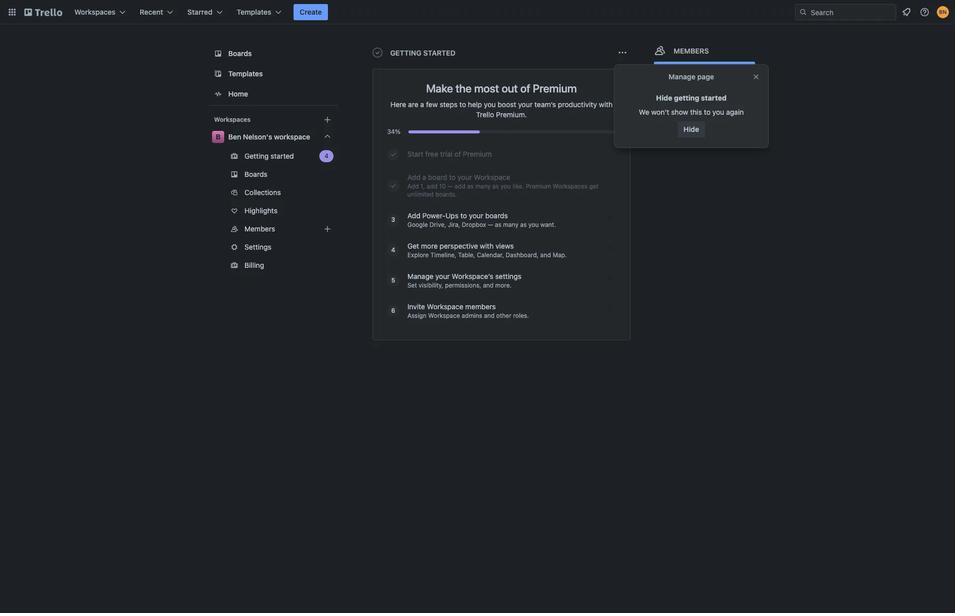 Task type: vqa. For each thing, say whether or not it's contained in the screenshot.


Task type: describe. For each thing, give the bounding box(es) containing it.
1 vertical spatial workspaces
[[214, 116, 251, 123]]

templates inside popup button
[[237, 8, 271, 16]]

highlights
[[244, 206, 277, 215]]

collections link
[[208, 185, 338, 201]]

search image
[[799, 8, 807, 16]]

dashboard,
[[506, 252, 539, 259]]

members
[[674, 47, 709, 55]]

workspace's
[[452, 272, 493, 281]]

templates link
[[208, 65, 338, 83]]

hide for hide
[[684, 125, 699, 134]]

more.
[[495, 282, 512, 289]]

0 horizontal spatial of
[[454, 150, 461, 158]]

1 vertical spatial premium
[[463, 150, 492, 158]]

again
[[726, 108, 744, 116]]

get
[[589, 183, 599, 190]]

billing link
[[208, 258, 338, 274]]

people
[[703, 65, 726, 74]]

switch to… image
[[7, 7, 17, 17]]

jira,
[[448, 221, 460, 229]]

workspace inside add a board to your workspace add 1, add 10 — add as many as you like. premium workspaces get unlimited boards.
[[474, 173, 510, 182]]

out
[[502, 82, 518, 95]]

as right '10'
[[467, 183, 474, 190]]

get more perspective with views explore timeline, table, calendar, dashboard, and map.
[[407, 242, 567, 259]]

here
[[390, 100, 406, 109]]

%
[[395, 128, 401, 136]]

10
[[439, 183, 446, 190]]

getting
[[244, 152, 269, 160]]

a inside make the most out of premium here are a few steps to help you boost your team's productivity with trello premium.
[[420, 100, 424, 109]]

ben
[[228, 133, 241, 141]]

ben nelson's workspace
[[228, 133, 310, 141]]

we
[[639, 108, 649, 116]]

getting started
[[244, 152, 294, 160]]

getting
[[390, 49, 421, 57]]

5
[[391, 277, 395, 284]]

1 vertical spatial templates
[[228, 69, 263, 78]]

3
[[391, 216, 395, 224]]

add for add power-ups to your boards
[[407, 212, 420, 220]]

hide for hide getting started
[[656, 94, 672, 102]]

set
[[407, 282, 417, 289]]

many inside add power-ups to your boards google drive, jira, dropbox — as many as you want.
[[503, 221, 518, 229]]

invite workspace members assign workspace admins and other roles.
[[407, 303, 529, 320]]

premium inside add a board to your workspace add 1, add 10 — add as many as you like. premium workspaces get unlimited boards.
[[526, 183, 551, 190]]

settings
[[244, 243, 271, 252]]

create a workspace image
[[321, 114, 334, 126]]

this
[[690, 108, 702, 116]]

as left the like.
[[492, 183, 499, 190]]

page
[[697, 72, 714, 81]]

invite for invite people
[[683, 65, 701, 74]]

home image
[[212, 88, 224, 100]]

to inside add a board to your workspace add 1, add 10 — add as many as you like. premium workspaces get unlimited boards.
[[449, 173, 456, 182]]

and inside get more perspective with views explore timeline, table, calendar, dashboard, and map.
[[540, 252, 551, 259]]

home link
[[208, 85, 338, 103]]

add a board to your workspace add 1, add 10 — add as many as you like. premium workspaces get unlimited boards.
[[407, 173, 599, 198]]

you inside add power-ups to your boards google drive, jira, dropbox — as many as you want.
[[528, 221, 539, 229]]

workspaces inside popup button
[[74, 8, 115, 16]]

premium.
[[496, 110, 527, 119]]

are
[[408, 100, 418, 109]]

home
[[228, 90, 248, 98]]

invite people button
[[654, 62, 755, 78]]

trello
[[476, 110, 494, 119]]

permissions,
[[445, 282, 481, 289]]

a inside add a board to your workspace add 1, add 10 — add as many as you like. premium workspaces get unlimited boards.
[[422, 173, 426, 182]]

calendar,
[[477, 252, 504, 259]]

your inside make the most out of premium here are a few steps to help you boost your team's productivity with trello premium.
[[518, 100, 533, 109]]

you left the "again"
[[712, 108, 724, 116]]

trial
[[440, 150, 453, 158]]

1 boards link from the top
[[208, 45, 338, 63]]

boost
[[498, 100, 516, 109]]

2 boards link from the top
[[208, 167, 338, 183]]

settings
[[495, 272, 521, 281]]

steps
[[440, 100, 458, 109]]

free
[[425, 150, 438, 158]]

1,
[[420, 183, 425, 190]]

board image
[[212, 48, 224, 60]]

add power-ups to your boards google drive, jira, dropbox — as many as you want.
[[407, 212, 556, 229]]

views
[[495, 242, 514, 251]]

members link
[[208, 221, 338, 237]]

1 vertical spatial workspace
[[427, 303, 463, 311]]

hide button
[[678, 121, 705, 138]]

you inside add a board to your workspace add 1, add 10 — add as many as you like. premium workspaces get unlimited boards.
[[501, 183, 511, 190]]

1 horizontal spatial started
[[701, 94, 727, 102]]

more
[[421, 242, 438, 251]]

1 add from the left
[[427, 183, 437, 190]]

we won't show this to you again
[[639, 108, 744, 116]]

won't
[[651, 108, 669, 116]]

and inside "manage your workspace's settings set visibility, permissions, and more."
[[483, 282, 494, 289]]

Search field
[[807, 5, 896, 20]]

2 add from the left
[[455, 183, 465, 190]]

team's
[[534, 100, 556, 109]]

power-
[[422, 212, 446, 220]]

workspace
[[274, 133, 310, 141]]

recent button
[[134, 4, 179, 20]]

ups
[[446, 212, 459, 220]]

want.
[[540, 221, 556, 229]]

close popover image
[[752, 73, 760, 81]]

workspaces inside add a board to your workspace add 1, add 10 — add as many as you like. premium workspaces get unlimited boards.
[[553, 183, 588, 190]]

you inside make the most out of premium here are a few steps to help you boost your team's productivity with trello premium.
[[484, 100, 496, 109]]

to right "this"
[[704, 108, 711, 116]]

2 add from the top
[[407, 183, 419, 190]]

start
[[407, 150, 423, 158]]

manage for manage page
[[669, 72, 695, 81]]

template board image
[[212, 68, 224, 80]]

1 horizontal spatial 4
[[391, 246, 395, 254]]

make the most out of premium here are a few steps to help you boost your team's productivity with trello premium.
[[390, 82, 613, 119]]

manage page
[[669, 72, 714, 81]]

forward image
[[336, 150, 348, 162]]

admins
[[462, 312, 482, 320]]

0 vertical spatial 4
[[325, 152, 328, 160]]

getting started
[[390, 49, 455, 57]]



Task type: locate. For each thing, give the bounding box(es) containing it.
premium up team's
[[533, 82, 577, 95]]

invite for invite workspace members assign workspace admins and other roles.
[[407, 303, 425, 311]]

add up unlimited
[[407, 173, 420, 182]]

map.
[[553, 252, 567, 259]]

boards
[[485, 212, 508, 220]]

0 vertical spatial boards
[[228, 49, 252, 58]]

visibility,
[[419, 282, 443, 289]]

productivity
[[558, 100, 597, 109]]

invite
[[683, 65, 701, 74], [407, 303, 425, 311]]

your inside add power-ups to your boards google drive, jira, dropbox — as many as you want.
[[469, 212, 483, 220]]

your inside "manage your workspace's settings set visibility, permissions, and more."
[[435, 272, 450, 281]]

with inside get more perspective with views explore timeline, table, calendar, dashboard, and map.
[[480, 242, 494, 251]]

manage up getting
[[669, 72, 695, 81]]

collections
[[244, 188, 281, 197]]

a up 1, on the top left of the page
[[422, 173, 426, 182]]

highlights link
[[208, 203, 338, 219]]

1 horizontal spatial hide
[[684, 125, 699, 134]]

workspace down 'visibility,'
[[427, 303, 463, 311]]

0 horizontal spatial manage
[[407, 272, 433, 281]]

1 vertical spatial started
[[271, 152, 294, 160]]

6
[[391, 307, 395, 315]]

boards
[[228, 49, 252, 58], [244, 170, 267, 179]]

and inside invite workspace members assign workspace admins and other roles.
[[484, 312, 495, 320]]

1 vertical spatial boards
[[244, 170, 267, 179]]

started up "this"
[[701, 94, 727, 102]]

invite inside invite workspace members assign workspace admins and other roles.
[[407, 303, 425, 311]]

started
[[701, 94, 727, 102], [271, 152, 294, 160]]

to inside add power-ups to your boards google drive, jira, dropbox — as many as you want.
[[460, 212, 467, 220]]

1 add from the top
[[407, 173, 420, 182]]

workspace right assign
[[428, 312, 460, 320]]

workspace
[[474, 173, 510, 182], [427, 303, 463, 311], [428, 312, 460, 320]]

0 horizontal spatial many
[[475, 183, 491, 190]]

0 vertical spatial of
[[520, 82, 530, 95]]

ben nelson (bennelson96) image
[[654, 82, 669, 97]]

of inside make the most out of premium here are a few steps to help you boost your team's productivity with trello premium.
[[520, 82, 530, 95]]

to right ups
[[460, 212, 467, 220]]

— for workspace
[[448, 183, 453, 190]]

board
[[428, 173, 447, 182]]

many inside add a board to your workspace add 1, add 10 — add as many as you like. premium workspaces get unlimited boards.
[[475, 183, 491, 190]]

like.
[[513, 183, 524, 190]]

manage for manage your workspace's settings set visibility, permissions, and more.
[[407, 272, 433, 281]]

manage up the set at the left top of page
[[407, 272, 433, 281]]

0 vertical spatial and
[[540, 252, 551, 259]]

templates right starred popup button
[[237, 8, 271, 16]]

add for add a board to your workspace
[[407, 173, 420, 182]]

as down boards
[[495, 221, 501, 229]]

members
[[465, 303, 496, 311]]

2 vertical spatial workspaces
[[553, 183, 588, 190]]

0 vertical spatial many
[[475, 183, 491, 190]]

premium right trial on the top of the page
[[463, 150, 492, 158]]

templates up home
[[228, 69, 263, 78]]

— right '10'
[[448, 183, 453, 190]]

hide up won't
[[656, 94, 672, 102]]

34
[[387, 128, 395, 136]]

hide getting started
[[656, 94, 727, 102]]

add right 1, on the top left of the page
[[427, 183, 437, 190]]

boards for first boards link from the bottom of the page
[[244, 170, 267, 179]]

you left want.
[[528, 221, 539, 229]]

roles.
[[513, 312, 529, 320]]

google
[[407, 221, 428, 229]]

0 vertical spatial —
[[448, 183, 453, 190]]

invite down members
[[683, 65, 701, 74]]

to inside make the most out of premium here are a few steps to help you boost your team's productivity with trello premium.
[[459, 100, 466, 109]]

1 horizontal spatial many
[[503, 221, 518, 229]]

2 vertical spatial add
[[407, 212, 420, 220]]

started
[[423, 49, 455, 57]]

1 horizontal spatial —
[[488, 221, 493, 229]]

boards down "getting"
[[244, 170, 267, 179]]

b
[[216, 133, 221, 141]]

1 horizontal spatial add
[[455, 183, 465, 190]]

as left want.
[[520, 221, 527, 229]]

to
[[459, 100, 466, 109], [704, 108, 711, 116], [449, 173, 456, 182], [460, 212, 467, 220]]

0 notifications image
[[900, 6, 913, 18]]

dropbox
[[462, 221, 486, 229]]

0 horizontal spatial hide
[[656, 94, 672, 102]]

your inside add a board to your workspace add 1, add 10 — add as many as you like. premium workspaces get unlimited boards.
[[458, 173, 472, 182]]

0 vertical spatial premium
[[533, 82, 577, 95]]

4 left forward "image"
[[325, 152, 328, 160]]

and left more.
[[483, 282, 494, 289]]

you up trello
[[484, 100, 496, 109]]

with right productivity
[[599, 100, 613, 109]]

settings link
[[208, 239, 338, 256]]

boards.
[[435, 191, 457, 198]]

0 vertical spatial invite
[[683, 65, 701, 74]]

2 horizontal spatial workspaces
[[553, 183, 588, 190]]

1 vertical spatial a
[[422, 173, 426, 182]]

other
[[496, 312, 511, 320]]

0 vertical spatial templates
[[237, 8, 271, 16]]

3 add from the top
[[407, 212, 420, 220]]

assign
[[407, 312, 426, 320]]

invite inside button
[[683, 65, 701, 74]]

a right are
[[420, 100, 424, 109]]

your up premium.
[[518, 100, 533, 109]]

to left help
[[459, 100, 466, 109]]

add
[[427, 183, 437, 190], [455, 183, 465, 190]]

with up calendar,
[[480, 242, 494, 251]]

1 vertical spatial boards link
[[208, 167, 338, 183]]

boards for 2nd boards link from the bottom of the page
[[228, 49, 252, 58]]

many up boards
[[475, 183, 491, 190]]

show
[[671, 108, 688, 116]]

boards link
[[208, 45, 338, 63], [208, 167, 338, 183]]

4 left get on the left top of the page
[[391, 246, 395, 254]]

1 horizontal spatial with
[[599, 100, 613, 109]]

1 vertical spatial with
[[480, 242, 494, 251]]

your right board
[[458, 173, 472, 182]]

1 vertical spatial of
[[454, 150, 461, 158]]

0 vertical spatial a
[[420, 100, 424, 109]]

0 horizontal spatial invite
[[407, 303, 425, 311]]

many
[[475, 183, 491, 190], [503, 221, 518, 229]]

start free trial of premium
[[407, 150, 492, 158]]

boards right the board "image"
[[228, 49, 252, 58]]

of right out
[[520, 82, 530, 95]]

1 vertical spatial invite
[[407, 303, 425, 311]]

starred
[[187, 8, 212, 16]]

with inside make the most out of premium here are a few steps to help you boost your team's productivity with trello premium.
[[599, 100, 613, 109]]

primary element
[[0, 0, 955, 24]]

0 horizontal spatial started
[[271, 152, 294, 160]]

many down boards
[[503, 221, 518, 229]]

and down the members
[[484, 312, 495, 320]]

manage inside "manage your workspace's settings set visibility, permissions, and more."
[[407, 272, 433, 281]]

timeline,
[[430, 252, 456, 259]]

open information menu image
[[920, 7, 930, 17]]

started down workspace
[[271, 152, 294, 160]]

hide
[[656, 94, 672, 102], [684, 125, 699, 134]]

1 vertical spatial —
[[488, 221, 493, 229]]

recent
[[140, 8, 163, 16]]

0 vertical spatial started
[[701, 94, 727, 102]]

1 horizontal spatial manage
[[669, 72, 695, 81]]

1 vertical spatial 4
[[391, 246, 395, 254]]

34 %
[[387, 128, 401, 136]]

— inside add power-ups to your boards google drive, jira, dropbox — as many as you want.
[[488, 221, 493, 229]]

unlimited
[[407, 191, 434, 198]]

billing
[[244, 261, 264, 270]]

add up google
[[407, 212, 420, 220]]

0 horizontal spatial add
[[427, 183, 437, 190]]

get
[[407, 242, 419, 251]]

perspective
[[440, 242, 478, 251]]

0 vertical spatial manage
[[669, 72, 695, 81]]

hide inside hide button
[[684, 125, 699, 134]]

boards link up templates link
[[208, 45, 338, 63]]

premium right the like.
[[526, 183, 551, 190]]

few
[[426, 100, 438, 109]]

table,
[[458, 252, 475, 259]]

back to home image
[[24, 4, 62, 20]]

add inside add power-ups to your boards google drive, jira, dropbox — as many as you want.
[[407, 212, 420, 220]]

1 vertical spatial and
[[483, 282, 494, 289]]

2 vertical spatial and
[[484, 312, 495, 320]]

nelson's
[[243, 133, 272, 141]]

1 vertical spatial hide
[[684, 125, 699, 134]]

0 vertical spatial workspace
[[474, 173, 510, 182]]

your up 'visibility,'
[[435, 272, 450, 281]]

you left the like.
[[501, 183, 511, 190]]

workspaces button
[[68, 4, 132, 20]]

manage your workspace's settings set visibility, permissions, and more.
[[407, 272, 521, 289]]

add up boards.
[[455, 183, 465, 190]]

templates button
[[231, 4, 287, 20]]

starred button
[[181, 4, 229, 20]]

invite up assign
[[407, 303, 425, 311]]

0 horizontal spatial workspaces
[[74, 8, 115, 16]]

templates
[[237, 8, 271, 16], [228, 69, 263, 78]]

with
[[599, 100, 613, 109], [480, 242, 494, 251]]

add image
[[321, 223, 334, 235]]

of
[[520, 82, 530, 95], [454, 150, 461, 158]]

manage
[[669, 72, 695, 81], [407, 272, 433, 281]]

hide down we won't show this to you again
[[684, 125, 699, 134]]

make
[[426, 82, 453, 95]]

premium inside make the most out of premium here are a few steps to help you boost your team's productivity with trello premium.
[[533, 82, 577, 95]]

members
[[244, 225, 275, 233]]

of right trial on the top of the page
[[454, 150, 461, 158]]

drive,
[[430, 221, 446, 229]]

0 vertical spatial boards link
[[208, 45, 338, 63]]

you
[[484, 100, 496, 109], [712, 108, 724, 116], [501, 183, 511, 190], [528, 221, 539, 229]]

1 horizontal spatial invite
[[683, 65, 701, 74]]

1 horizontal spatial workspaces
[[214, 116, 251, 123]]

and left map.
[[540, 252, 551, 259]]

your up dropbox
[[469, 212, 483, 220]]

ben nelson (bennelson96) image
[[937, 6, 949, 18]]

workspaces
[[74, 8, 115, 16], [214, 116, 251, 123], [553, 183, 588, 190]]

1 vertical spatial many
[[503, 221, 518, 229]]

invite people
[[683, 65, 726, 74]]

create
[[300, 8, 322, 16]]

most
[[474, 82, 499, 95]]

2 vertical spatial workspace
[[428, 312, 460, 320]]

1 vertical spatial add
[[407, 183, 419, 190]]

— inside add a board to your workspace add 1, add 10 — add as many as you like. premium workspaces get unlimited boards.
[[448, 183, 453, 190]]

add
[[407, 173, 420, 182], [407, 183, 419, 190], [407, 212, 420, 220]]

0 horizontal spatial 4
[[325, 152, 328, 160]]

0 vertical spatial add
[[407, 173, 420, 182]]

getting
[[674, 94, 699, 102]]

0 horizontal spatial —
[[448, 183, 453, 190]]

boards link up the collections link on the top of the page
[[208, 167, 338, 183]]

2 vertical spatial premium
[[526, 183, 551, 190]]

0 vertical spatial hide
[[656, 94, 672, 102]]

0 vertical spatial workspaces
[[74, 8, 115, 16]]

workspace up boards
[[474, 173, 510, 182]]

— down boards
[[488, 221, 493, 229]]

add left 1, on the top left of the page
[[407, 183, 419, 190]]

—
[[448, 183, 453, 190], [488, 221, 493, 229]]

— for boards
[[488, 221, 493, 229]]

1 horizontal spatial of
[[520, 82, 530, 95]]

to right board
[[449, 173, 456, 182]]

0 vertical spatial with
[[599, 100, 613, 109]]

4
[[325, 152, 328, 160], [391, 246, 395, 254]]

1 vertical spatial manage
[[407, 272, 433, 281]]

0 horizontal spatial with
[[480, 242, 494, 251]]



